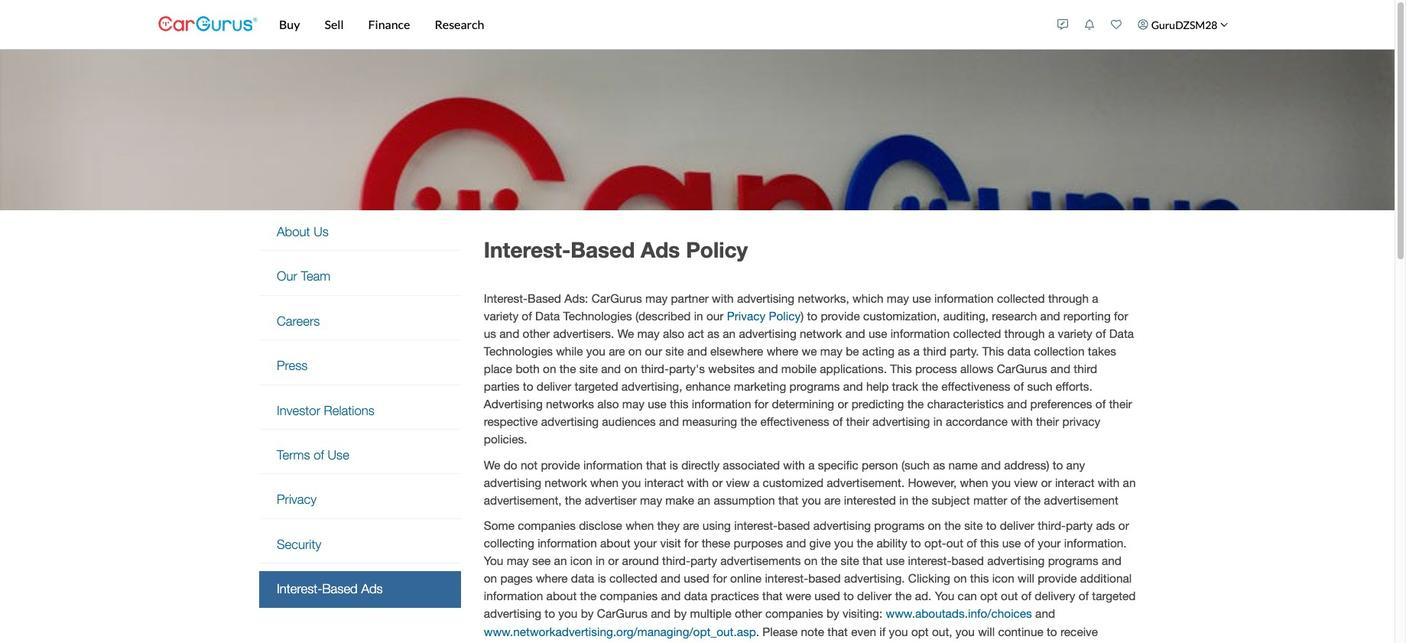 Task type: locate. For each thing, give the bounding box(es) containing it.
cargurus
[[592, 291, 642, 305], [997, 362, 1048, 376], [597, 607, 648, 621]]

allows
[[961, 362, 994, 376]]

we do not provide information that is directly associated with a specific person (such as name and address) to any advertising network when you interact with or view a customized advertisement. however, when you view or interact with an advertisement, the advertiser may make an assumption that you are interested in the subject matter of the advertisement
[[484, 458, 1136, 507]]

preferences
[[1031, 397, 1093, 411]]

will inside some companies disclose when they are using interest-based advertising programs on the site to deliver third-party ads or collecting information about your visit for these purposes and give you the ability to opt-out of this use of your information. you may see an icon in or around third-party advertisements on the site that use interest-based advertising programs and on pages where data is collected and used for online interest-based advertising. clicking on this icon will provide additional information about the companies and data practices that were used to deliver the ad. you can opt out of delivery of targeted advertising to you by cargurus and by multiple other companies by visiting:
[[1018, 572, 1035, 585]]

relations
[[324, 403, 375, 418]]

interest- up "ads:"
[[484, 237, 571, 262]]

0 horizontal spatial other
[[523, 326, 550, 340]]

third up efforts.
[[1074, 362, 1098, 376]]

privacy
[[727, 309, 766, 323], [277, 492, 317, 507]]

1 horizontal spatial your
[[730, 642, 753, 643]]

advertising inside interest-based ads: cargurus may partner with advertising networks, which may use information collected through a variety of data technologies (described in our
[[737, 291, 795, 305]]

name
[[949, 458, 978, 472]]

not right do
[[521, 458, 538, 472]]

you down advertisers.
[[586, 344, 606, 358]]

. please note that even if you opt out, you will continue to receive advertisements, but they will not be tailored to your specific interests.
[[484, 625, 1098, 643]]

third
[[923, 344, 947, 358], [1074, 362, 1098, 376]]

policy down networks,
[[769, 309, 801, 323]]

or
[[838, 397, 848, 411], [712, 475, 723, 489], [1041, 475, 1052, 489], [1119, 518, 1129, 532], [608, 554, 619, 568]]

based for cargurus
[[528, 291, 561, 305]]

opt inside . please note that even if you opt out, you will continue to receive advertisements, but they will not be tailored to your specific interests.
[[912, 625, 929, 638]]

provide up delivery
[[1038, 572, 1077, 585]]

interact up the make
[[644, 475, 684, 489]]

2 vertical spatial will
[[617, 642, 634, 643]]

this up the allows
[[983, 344, 1004, 358]]

about down "disclose"
[[600, 536, 631, 550]]

about
[[277, 224, 310, 239]]

data
[[535, 309, 560, 323], [1110, 326, 1134, 340]]

0 horizontal spatial we
[[484, 458, 501, 472]]

a up collection at the bottom of page
[[1049, 326, 1055, 340]]

you
[[586, 344, 606, 358], [622, 475, 641, 489], [992, 475, 1011, 489], [802, 493, 821, 507], [835, 536, 854, 550], [559, 607, 578, 621], [889, 625, 908, 638], [956, 625, 975, 638]]

1 horizontal spatial they
[[657, 518, 680, 532]]

through up reporting
[[1048, 291, 1089, 305]]

partner
[[671, 291, 709, 305]]

(described
[[636, 309, 691, 323]]

1 view from the left
[[726, 475, 750, 489]]

pages
[[501, 572, 533, 585]]

with inside ) to provide customization, auditing, research and reporting for us and other advertisers. we may also act as an advertising network and use information collected through a variety of data technologies while you are on our site and elsewhere where we may be acting as a third party. this data collection takes place both on the site and on third-party's websites and mobile applications. this process allows cargurus and third parties to deliver targeted advertising, enhance marketing programs and help track the effectiveness of such efforts. advertising networks also may use this information for determining or predicting the characteristics and preferences of their respective advertising audiences and measuring the effectiveness of their advertising in accordance with their privacy policies.
[[1011, 415, 1033, 429]]

ads:
[[565, 291, 588, 305]]

menu bar
[[258, 0, 1050, 49]]

programs
[[790, 379, 840, 393], [874, 518, 925, 532], [1048, 554, 1099, 568]]

investor
[[277, 403, 320, 418]]

www.networkadvertising.org/managing/opt_out.asp
[[484, 625, 756, 638]]

interest- up clicking
[[908, 554, 952, 568]]

may inside we do not provide information that is directly associated with a specific person (such as name and address) to any advertising network when you interact with or view a customized advertisement. however, when you view or interact with an advertisement, the advertiser may make an assumption that you are interested in the subject matter of the advertisement
[[640, 493, 662, 507]]

1 horizontal spatial network
[[800, 326, 842, 340]]

cargurus inside some companies disclose when they are using interest-based advertising programs on the site to deliver third-party ads or collecting information about your visit for these purposes and give you the ability to opt-out of this use of your information. you may see an icon in or around third-party advertisements on the site that use interest-based advertising programs and on pages where data is collected and used for online interest-based advertising. clicking on this icon will provide additional information about the companies and data practices that were used to deliver the ad. you can opt out of delivery of targeted advertising to you by cargurus and by multiple other companies by visiting:
[[597, 607, 648, 621]]

use
[[328, 447, 349, 463]]

a down associated
[[753, 475, 760, 489]]

acting
[[863, 344, 895, 358]]

an up elsewhere
[[723, 326, 736, 340]]

0 horizontal spatial used
[[684, 572, 710, 585]]

subject
[[932, 493, 970, 507]]

information up advertiser
[[584, 458, 643, 472]]

their
[[1109, 397, 1133, 411], [846, 415, 869, 429], [1036, 415, 1059, 429]]

which
[[853, 291, 884, 305]]

1 vertical spatial be
[[658, 642, 671, 643]]

an inside ) to provide customization, auditing, research and reporting for us and other advertisers. we may also act as an advertising network and use information collected through a variety of data technologies while you are on our site and elsewhere where we may be acting as a third party. this data collection takes place both on the site and on third-party's websites and mobile applications. this process allows cargurus and third parties to deliver targeted advertising, enhance marketing programs and help track the effectiveness of such efforts. advertising networks also may use this information for determining or predicting the characteristics and preferences of their respective advertising audiences and measuring the effectiveness of their advertising in accordance with their privacy policies.
[[723, 326, 736, 340]]

2 vertical spatial interest-
[[765, 572, 809, 585]]

2 horizontal spatial companies
[[766, 607, 823, 621]]

1 horizontal spatial not
[[637, 642, 654, 643]]

2 interact from the left
[[1055, 475, 1095, 489]]

of right the opt-
[[967, 536, 977, 550]]

data down icon in
[[571, 572, 595, 585]]

0 vertical spatial privacy
[[727, 309, 766, 323]]

is left directly
[[670, 458, 678, 472]]

0 vertical spatial variety
[[484, 309, 519, 323]]

give
[[810, 536, 831, 550]]

open notifications image
[[1085, 19, 1095, 30]]

advertisement
[[1044, 493, 1119, 507]]

is inside we do not provide information that is directly associated with a specific person (such as name and address) to any advertising network when you interact with or view a customized advertisement. however, when you view or interact with an advertisement, the advertiser may make an assumption that you are interested in the subject matter of the advertisement
[[670, 458, 678, 472]]

when up around
[[626, 518, 654, 532]]

0 vertical spatial we
[[618, 326, 634, 340]]

address)
[[1004, 458, 1050, 472]]

be inside . please note that even if you opt out, you will continue to receive advertisements, but they will not be tailored to your specific interests.
[[658, 642, 671, 643]]

1 by from the left
[[581, 607, 594, 621]]

we right advertisers.
[[618, 326, 634, 340]]

1 vertical spatial targeted
[[1092, 589, 1136, 603]]

0 vertical spatial targeted
[[575, 379, 618, 393]]

0 horizontal spatial through
[[1005, 326, 1045, 340]]

companies
[[518, 518, 576, 532], [600, 589, 658, 603], [766, 607, 823, 621]]

1 horizontal spatial other
[[735, 607, 762, 621]]

2 vertical spatial cargurus
[[597, 607, 648, 621]]

we
[[618, 326, 634, 340], [484, 458, 501, 472]]

icon in
[[570, 554, 605, 568]]

advertisement,
[[484, 493, 562, 507]]

other up .
[[735, 607, 762, 621]]

of inside we do not provide information that is directly associated with a specific person (such as name and address) to any advertising network when you interact with or view a customized advertisement. however, when you view or interact with an advertisement, the advertiser may make an assumption that you are interested in the subject matter of the advertisement
[[1011, 493, 1021, 507]]

cargurus up such
[[997, 362, 1048, 376]]

and inside we do not provide information that is directly associated with a specific person (such as name and address) to any advertising network when you interact with or view a customized advertisement. however, when you view or interact with an advertisement, the advertiser may make an assumption that you are interested in the subject matter of the advertisement
[[981, 458, 1001, 472]]

based up 'give'
[[778, 518, 810, 532]]

reporting
[[1064, 309, 1111, 323]]

1 vertical spatial interest-
[[484, 291, 528, 305]]

1 vertical spatial companies
[[600, 589, 658, 603]]

1 horizontal spatial in
[[900, 493, 909, 507]]

may left the make
[[640, 493, 662, 507]]

terms of use link
[[259, 437, 461, 474]]

will right icon
[[1018, 572, 1035, 585]]

1 horizontal spatial privacy
[[727, 309, 766, 323]]

1 vertical spatial where
[[536, 572, 568, 585]]

third- up advertising,
[[641, 362, 669, 376]]

gurudzsm28 menu
[[1050, 3, 1237, 46]]

1 horizontal spatial policy
[[769, 309, 801, 323]]

1 vertical spatial this
[[890, 362, 912, 376]]

0 vertical spatial they
[[657, 518, 680, 532]]

when up advertiser
[[590, 475, 619, 489]]

0 horizontal spatial party
[[691, 554, 717, 568]]

0 vertical spatial specific
[[818, 458, 859, 472]]

as
[[708, 326, 720, 340], [898, 344, 910, 358], [933, 458, 946, 472]]

site up party's
[[666, 344, 684, 358]]

network inside we do not provide information that is directly associated with a specific person (such as name and address) to any advertising network when you interact with or view a customized advertisement. however, when you view or interact with an advertisement, the advertiser may make an assumption that you are interested in the subject matter of the advertisement
[[545, 475, 587, 489]]

1 vertical spatial privacy
[[277, 492, 317, 507]]

other
[[523, 326, 550, 340], [735, 607, 762, 621]]

third- down advertisement
[[1038, 518, 1066, 532]]

policy
[[686, 237, 748, 262], [769, 309, 801, 323]]

team
[[301, 269, 331, 284]]

other up both
[[523, 326, 550, 340]]

0 vertical spatial other
[[523, 326, 550, 340]]

0 vertical spatial be
[[846, 344, 859, 358]]

0 horizontal spatial deliver
[[537, 379, 571, 393]]

0 horizontal spatial data
[[571, 572, 595, 585]]

see
[[532, 554, 551, 568]]

2 vertical spatial programs
[[1048, 554, 1099, 568]]

ads for interest-based ads
[[361, 581, 383, 597]]

1 horizontal spatial where
[[767, 344, 799, 358]]

interest- inside interest-based ads: cargurus may partner with advertising networks, which may use information collected through a variety of data technologies (described in our
[[484, 291, 528, 305]]

privacy policy
[[727, 309, 801, 323]]

used
[[684, 572, 710, 585], [815, 589, 840, 603]]

if
[[880, 625, 886, 638]]

they up 'visit'
[[657, 518, 680, 532]]

disclose
[[579, 518, 622, 532]]

interest- for interest-based ads: cargurus may partner with advertising networks, which may use information collected through a variety of data technologies (described in our
[[484, 291, 528, 305]]

in inside interest-based ads: cargurus may partner with advertising networks, which may use information collected through a variety of data technologies (described in our
[[694, 309, 703, 323]]

to inside we do not provide information that is directly associated with a specific person (such as name and address) to any advertising network when you interact with or view a customized advertisement. however, when you view or interact with an advertisement, the advertiser may make an assumption that you are interested in the subject matter of the advertisement
[[1053, 458, 1063, 472]]

2 horizontal spatial by
[[827, 607, 840, 621]]

third-
[[641, 362, 669, 376], [1038, 518, 1066, 532], [662, 554, 691, 568]]

out
[[947, 536, 964, 550], [1001, 589, 1018, 603]]

1 horizontal spatial opt
[[980, 589, 998, 603]]

data inside ) to provide customization, auditing, research and reporting for us and other advertisers. we may also act as an advertising network and use information collected through a variety of data technologies while you are on our site and elsewhere where we may be acting as a third party. this data collection takes place both on the site and on third-party's websites and mobile applications. this process allows cargurus and third parties to deliver targeted advertising, enhance marketing programs and help track the effectiveness of such efforts. advertising networks also may use this information for determining or predicting the characteristics and preferences of their respective advertising audiences and measuring the effectiveness of their advertising in accordance with their privacy policies.
[[1110, 326, 1134, 340]]

1 horizontal spatial technologies
[[563, 309, 632, 323]]

as up however,
[[933, 458, 946, 472]]

where down see
[[536, 572, 568, 585]]

your left the information.
[[1038, 536, 1061, 550]]

collected inside some companies disclose when they are using interest-based advertising programs on the site to deliver third-party ads or collecting information about your visit for these purposes and give you the ability to opt-out of this use of your information. you may see an icon in or around third-party advertisements on the site that use interest-based advertising programs and on pages where data is collected and used for online interest-based advertising. clicking on this icon will provide additional information about the companies and data practices that were used to deliver the ad. you can opt out of delivery of targeted advertising to you by cargurus and by multiple other companies by visiting:
[[610, 572, 658, 585]]

do
[[504, 458, 518, 472]]

ads inside menu
[[361, 581, 383, 597]]

based inside interest-based ads: cargurus may partner with advertising networks, which may use information collected through a variety of data technologies (described in our
[[528, 291, 561, 305]]

this down advertising,
[[670, 397, 689, 411]]

opt-
[[925, 536, 947, 550]]

1 horizontal spatial data
[[684, 589, 708, 603]]

1 interact from the left
[[644, 475, 684, 489]]

1 vertical spatial is
[[598, 572, 606, 585]]

to up visiting:
[[844, 589, 854, 603]]

security
[[277, 537, 321, 552]]

0 horizontal spatial companies
[[518, 518, 576, 532]]

cargurus inside ) to provide customization, auditing, research and reporting for us and other advertisers. we may also act as an advertising network and use information collected through a variety of data technologies while you are on our site and elsewhere where we may be acting as a third party. this data collection takes place both on the site and on third-party's websites and mobile applications. this process allows cargurus and third parties to deliver targeted advertising, enhance marketing programs and help track the effectiveness of such efforts. advertising networks also may use this information for determining or predicting the characteristics and preferences of their respective advertising audiences and measuring the effectiveness of their advertising in accordance with their privacy policies.
[[997, 362, 1048, 376]]

3 by from the left
[[827, 607, 840, 621]]

2 vertical spatial are
[[683, 518, 699, 532]]

2 horizontal spatial are
[[825, 493, 841, 507]]

2 horizontal spatial data
[[1008, 344, 1031, 358]]

specific inside we do not provide information that is directly associated with a specific person (such as name and address) to any advertising network when you interact with or view a customized advertisement. however, when you view or interact with an advertisement, the advertiser may make an assumption that you are interested in the subject matter of the advertisement
[[818, 458, 859, 472]]

1 horizontal spatial their
[[1036, 415, 1059, 429]]

1 vertical spatial provide
[[541, 458, 580, 472]]

1 horizontal spatial specific
[[818, 458, 859, 472]]

as right act at the bottom of the page
[[708, 326, 720, 340]]

interest-based ads policy
[[484, 237, 748, 262]]

1 vertical spatial opt
[[912, 625, 929, 638]]

where up mobile
[[767, 344, 799, 358]]

deliver down advertising.
[[857, 589, 892, 603]]

third- inside ) to provide customization, auditing, research and reporting for us and other advertisers. we may also act as an advertising network and use information collected through a variety of data technologies while you are on our site and elsewhere where we may be acting as a third party. this data collection takes place both on the site and on third-party's websites and mobile applications. this process allows cargurus and third parties to deliver targeted advertising, enhance marketing programs and help track the effectiveness of such efforts. advertising networks also may use this information for determining or predicting the characteristics and preferences of their respective advertising audiences and measuring the effectiveness of their advertising in accordance with their privacy policies.
[[641, 362, 669, 376]]

buy
[[279, 17, 300, 31]]

data inside ) to provide customization, auditing, research and reporting for us and other advertisers. we may also act as an advertising network and use information collected through a variety of data technologies while you are on our site and elsewhere where we may be acting as a third party. this data collection takes place both on the site and on third-party's websites and mobile applications. this process allows cargurus and third parties to deliver targeted advertising, enhance marketing programs and help track the effectiveness of such efforts. advertising networks also may use this information for determining or predicting the characteristics and preferences of their respective advertising audiences and measuring the effectiveness of their advertising in accordance with their privacy policies.
[[1008, 344, 1031, 358]]

networks
[[546, 397, 594, 411]]

0 vertical spatial in
[[694, 309, 703, 323]]

party down 'these'
[[691, 554, 717, 568]]

customized
[[763, 475, 824, 489]]

with down such
[[1011, 415, 1033, 429]]

their down predicting
[[846, 415, 869, 429]]

some companies disclose when they are using interest-based advertising programs on the site to deliver third-party ads or collecting information about your visit for these purposes and give you the ability to opt-out of this use of your information. you may see an icon in or around third-party advertisements on the site that use interest-based advertising programs and on pages where data is collected and used for online interest-based advertising. clicking on this icon will provide additional information about the companies and data practices that were used to deliver the ad. you can opt out of delivery of targeted advertising to you by cargurus and by multiple other companies by visiting:
[[484, 518, 1136, 621]]

the left ad.
[[895, 589, 912, 603]]

0 horizontal spatial view
[[726, 475, 750, 489]]

variety up us
[[484, 309, 519, 323]]

and right research
[[1041, 309, 1060, 323]]

advertising down do
[[484, 475, 542, 489]]

a
[[1092, 291, 1099, 305], [1049, 326, 1055, 340], [914, 344, 920, 358], [809, 458, 815, 472], [753, 475, 760, 489]]

variety inside ) to provide customization, auditing, research and reporting for us and other advertisers. we may also act as an advertising network and use information collected through a variety of data technologies while you are on our site and elsewhere where we may be acting as a third party. this data collection takes place both on the site and on third-party's websites and mobile applications. this process allows cargurus and third parties to deliver targeted advertising, enhance marketing programs and help track the effectiveness of such efforts. advertising networks also may use this information for determining or predicting the characteristics and preferences of their respective advertising audiences and measuring the effectiveness of their advertising in accordance with their privacy policies.
[[1058, 326, 1093, 340]]

interest- inside "interest-based ads" link
[[277, 581, 322, 597]]

0 vertical spatial will
[[1018, 572, 1035, 585]]

1 vertical spatial network
[[545, 475, 587, 489]]

as inside we do not provide information that is directly associated with a specific person (such as name and address) to any advertising network when you interact with or view a customized advertisement. however, when you view or interact with an advertisement, the advertiser may make an assumption that you are interested in the subject matter of the advertisement
[[933, 458, 946, 472]]

cargurus up www.networkadvertising.org/managing/opt_out.asp
[[597, 607, 648, 621]]

targeted down additional
[[1092, 589, 1136, 603]]

not inside we do not provide information that is directly associated with a specific person (such as name and address) to any advertising network when you interact with or view a customized advertisement. however, when you view or interact with an advertisement, the advertiser may make an assumption that you are interested in the subject matter of the advertisement
[[521, 458, 538, 472]]

the
[[560, 362, 576, 376], [922, 379, 938, 393], [908, 397, 924, 411], [741, 415, 757, 429], [565, 493, 582, 507], [912, 493, 929, 507], [1024, 493, 1041, 507], [945, 518, 961, 532], [857, 536, 874, 550], [821, 554, 838, 568], [580, 589, 597, 603], [895, 589, 912, 603]]

1 vertical spatial interest-
[[908, 554, 952, 568]]

out down subject
[[947, 536, 964, 550]]

other inside ) to provide customization, auditing, research and reporting for us and other advertisers. we may also act as an advertising network and use information collected through a variety of data technologies while you are on our site and elsewhere where we may be acting as a third party. this data collection takes place both on the site and on third-party's websites and mobile applications. this process allows cargurus and third parties to deliver targeted advertising, enhance marketing programs and help track the effectiveness of such efforts. advertising networks also may use this information for determining or predicting the characteristics and preferences of their respective advertising audiences and measuring the effectiveness of their advertising in accordance with their privacy policies.
[[523, 326, 550, 340]]

0 horizontal spatial will
[[617, 642, 634, 643]]

cargurus inside interest-based ads: cargurus may partner with advertising networks, which may use information collected through a variety of data technologies (described in our
[[592, 291, 642, 305]]

and up tailored
[[661, 589, 681, 603]]

our
[[277, 269, 297, 284]]

out down icon
[[1001, 589, 1018, 603]]

they down the www.networkadvertising.org/managing/opt_out.asp link
[[592, 642, 614, 643]]

privacy inside menu
[[277, 492, 317, 507]]

www.aboutads.info/choices and www.networkadvertising.org/managing/opt_out.asp
[[484, 607, 1056, 638]]

0 vertical spatial programs
[[790, 379, 840, 393]]

technologies
[[563, 309, 632, 323], [484, 344, 553, 358]]

interest-based ads
[[277, 581, 383, 597]]

us
[[484, 326, 496, 340]]

when inside some companies disclose when they are using interest-based advertising programs on the site to deliver third-party ads or collecting information about your visit for these purposes and give you the ability to opt-out of this use of your information. you may see an icon in or around third-party advertisements on the site that use interest-based advertising programs and on pages where data is collected and used for online interest-based advertising. clicking on this icon will provide additional information about the companies and data practices that were used to deliver the ad. you can opt out of delivery of targeted advertising to you by cargurus and by multiple other companies by visiting:
[[626, 518, 654, 532]]

third up the process
[[923, 344, 947, 358]]

to left the opt-
[[911, 536, 921, 550]]

1 vertical spatial we
[[484, 458, 501, 472]]

interest-based ads link
[[259, 571, 461, 608]]

programs up the ability
[[874, 518, 925, 532]]

efforts.
[[1056, 379, 1093, 393]]

that inside . please note that even if you opt out, you will continue to receive advertisements, but they will not be tailored to your specific interests.
[[828, 625, 848, 638]]

view up assumption
[[726, 475, 750, 489]]

collected inside ) to provide customization, auditing, research and reporting for us and other advertisers. we may also act as an advertising network and use information collected through a variety of data technologies while you are on our site and elsewhere where we may be acting as a third party. this data collection takes place both on the site and on third-party's websites and mobile applications. this process allows cargurus and third parties to deliver targeted advertising, enhance marketing programs and help track the effectiveness of such efforts. advertising networks also may use this information for determining or predicting the characteristics and preferences of their respective advertising audiences and measuring the effectiveness of their advertising in accordance with their privacy policies.
[[953, 326, 1001, 340]]

that
[[646, 458, 667, 472], [778, 493, 799, 507], [863, 554, 883, 568], [763, 589, 783, 603], [828, 625, 848, 638]]

data down research
[[1008, 344, 1031, 358]]

advertising,
[[622, 379, 683, 393]]

0 horizontal spatial is
[[598, 572, 606, 585]]

with up customized at bottom
[[783, 458, 805, 472]]

provide inside some companies disclose when they are using interest-based advertising programs on the site to deliver third-party ads or collecting information about your visit for these purposes and give you the ability to opt-out of this use of your information. you may see an icon in or around third-party advertisements on the site that use interest-based advertising programs and on pages where data is collected and used for online interest-based advertising. clicking on this icon will provide additional information about the companies and data practices that were used to deliver the ad. you can opt out of delivery of targeted advertising to you by cargurus and by multiple other companies by visiting:
[[1038, 572, 1077, 585]]

0 vertical spatial policy
[[686, 237, 748, 262]]

is inside some companies disclose when they are using interest-based advertising programs on the site to deliver third-party ads or collecting information about your visit for these purposes and give you the ability to opt-out of this use of your information. you may see an icon in or around third-party advertisements on the site that use interest-based advertising programs and on pages where data is collected and used for online interest-based advertising. clicking on this icon will provide additional information about the companies and data practices that were used to deliver the ad. you can opt out of delivery of targeted advertising to you by cargurus and by multiple other companies by visiting:
[[598, 572, 606, 585]]

www.networkadvertising.org/managing/opt_out.asp link
[[484, 625, 756, 638]]

0 horizontal spatial be
[[658, 642, 671, 643]]

0 vertical spatial is
[[670, 458, 678, 472]]

ability
[[877, 536, 908, 550]]

0 vertical spatial are
[[609, 344, 625, 358]]

0 horizontal spatial as
[[708, 326, 720, 340]]

deliver up networks
[[537, 379, 571, 393]]

1 vertical spatial policy
[[769, 309, 801, 323]]

0 vertical spatial our
[[707, 309, 724, 323]]

1 vertical spatial effectiveness
[[761, 415, 830, 429]]

this up track
[[890, 362, 912, 376]]

an inside some companies disclose when they are using interest-based advertising programs on the site to deliver third-party ads or collecting information about your visit for these purposes and give you the ability to opt-out of this use of your information. you may see an icon in or around third-party advertisements on the site that use interest-based advertising programs and on pages where data is collected and used for online interest-based advertising. clicking on this icon will provide additional information about the companies and data practices that were used to deliver the ad. you can opt out of delivery of targeted advertising to you by cargurus and by multiple other companies by visiting:
[[554, 554, 567, 568]]

with inside interest-based ads: cargurus may partner with advertising networks, which may use information collected through a variety of data technologies (described in our
[[712, 291, 734, 305]]

0 horizontal spatial privacy
[[277, 492, 317, 507]]

1 horizontal spatial is
[[670, 458, 678, 472]]

tailored
[[674, 642, 713, 643]]

0 vertical spatial data
[[1008, 344, 1031, 358]]

advertiser
[[585, 493, 637, 507]]

2 view from the left
[[1014, 475, 1038, 489]]

are inside some companies disclose when they are using interest-based advertising programs on the site to deliver third-party ads or collecting information about your visit for these purposes and give you the ability to opt-out of this use of your information. you may see an icon in or around third-party advertisements on the site that use interest-based advertising programs and on pages where data is collected and used for online interest-based advertising. clicking on this icon will provide additional information about the companies and data practices that were used to deliver the ad. you can opt out of delivery of targeted advertising to you by cargurus and by multiple other companies by visiting:
[[683, 518, 699, 532]]

0 horizontal spatial when
[[590, 475, 619, 489]]

0 vertical spatial cargurus
[[592, 291, 642, 305]]

ads
[[641, 237, 680, 262], [361, 581, 383, 597]]

you right ad.
[[935, 589, 955, 603]]

mobile
[[782, 362, 817, 376]]

help
[[866, 379, 889, 393]]

0 horizontal spatial in
[[694, 309, 703, 323]]

we left do
[[484, 458, 501, 472]]

parties
[[484, 379, 520, 393]]

not down www.networkadvertising.org/managing/opt_out.asp
[[637, 642, 654, 643]]

1 horizontal spatial third
[[1074, 362, 1098, 376]]

1 horizontal spatial by
[[674, 607, 687, 621]]

network inside ) to provide customization, auditing, research and reporting for us and other advertisers. we may also act as an advertising network and use information collected through a variety of data technologies while you are on our site and elsewhere where we may be acting as a third party. this data collection takes place both on the site and on third-party's websites and mobile applications. this process allows cargurus and third parties to deliver targeted advertising, enhance marketing programs and help track the effectiveness of such efforts. advertising networks also may use this information for determining or predicting the characteristics and preferences of their respective advertising audiences and measuring the effectiveness of their advertising in accordance with their privacy policies.
[[800, 326, 842, 340]]

person
[[862, 458, 898, 472]]

0 vertical spatial interest-
[[734, 518, 778, 532]]

0 horizontal spatial out
[[947, 536, 964, 550]]

2 vertical spatial third-
[[662, 554, 691, 568]]

2 horizontal spatial based
[[571, 237, 635, 262]]

1 horizontal spatial based
[[528, 291, 561, 305]]

menu
[[259, 214, 461, 608]]

of left such
[[1014, 379, 1024, 393]]

to left any
[[1053, 458, 1063, 472]]

0 vertical spatial third-
[[641, 362, 669, 376]]

and up accordance
[[1007, 397, 1027, 411]]

menu containing about us
[[259, 214, 461, 608]]

0 vertical spatial also
[[663, 326, 685, 340]]

in down characteristics on the bottom right of page
[[934, 415, 943, 429]]

deliver down matter
[[1000, 518, 1035, 532]]

privacy for privacy policy
[[727, 309, 766, 323]]

0 vertical spatial as
[[708, 326, 720, 340]]

the down marketing
[[741, 415, 757, 429]]

0 vertical spatial based
[[571, 237, 635, 262]]

this up icon
[[980, 536, 999, 550]]

2 vertical spatial provide
[[1038, 572, 1077, 585]]

our down partner
[[707, 309, 724, 323]]

with right partner
[[712, 291, 734, 305]]

1 horizontal spatial effectiveness
[[942, 379, 1011, 393]]

1 horizontal spatial be
[[846, 344, 859, 358]]

use up customization,
[[913, 291, 931, 305]]

interact down any
[[1055, 475, 1095, 489]]

1 horizontal spatial used
[[815, 589, 840, 603]]

your
[[634, 536, 657, 550], [1038, 536, 1061, 550], [730, 642, 753, 643]]

not
[[521, 458, 538, 472], [637, 642, 654, 643]]

the down track
[[908, 397, 924, 411]]

provide down networks,
[[821, 309, 860, 323]]

privacy policy link
[[727, 309, 801, 323]]

research button
[[423, 0, 497, 49]]

1 vertical spatial about
[[547, 589, 577, 603]]



Task type: vqa. For each thing, say whether or not it's contained in the screenshot.
rear
no



Task type: describe. For each thing, give the bounding box(es) containing it.
can
[[958, 589, 977, 603]]

of inside interest-based ads: cargurus may partner with advertising networks, which may use information collected through a variety of data technologies (described in our
[[522, 309, 532, 323]]

audiences
[[602, 415, 656, 429]]

or down directly
[[712, 475, 723, 489]]

the up "disclose"
[[565, 493, 582, 507]]

advertising up icon
[[988, 554, 1045, 568]]

finance
[[368, 17, 410, 31]]

based for policy
[[571, 237, 635, 262]]

collected inside interest-based ads: cargurus may partner with advertising networks, which may use information collected through a variety of data technologies (described in our
[[997, 291, 1045, 305]]

0 horizontal spatial also
[[598, 397, 619, 411]]

purposes
[[734, 536, 783, 550]]

technologies inside ) to provide customization, auditing, research and reporting for us and other advertisers. we may also act as an advertising network and use information collected through a variety of data technologies while you are on our site and elsewhere where we may be acting as a third party. this data collection takes place both on the site and on third-party's websites and mobile applications. this process allows cargurus and third parties to deliver targeted advertising, enhance marketing programs and help track the effectiveness of such efforts. advertising networks also may use this information for determining or predicting the characteristics and preferences of their respective advertising audiences and measuring the effectiveness of their advertising in accordance with their privacy policies.
[[484, 344, 553, 358]]

both
[[516, 362, 540, 376]]

may inside some companies disclose when they are using interest-based advertising programs on the site to deliver third-party ads or collecting information about your visit for these purposes and give you the ability to opt-out of this use of your information. you may see an icon in or around third-party advertisements on the site that use interest-based advertising programs and on pages where data is collected and used for online interest-based advertising. clicking on this icon will provide additional information about the companies and data practices that were used to deliver the ad. you can opt out of delivery of targeted advertising to you by cargurus and by multiple other companies by visiting:
[[507, 554, 529, 568]]

and up the www.networkadvertising.org/managing/opt_out.asp link
[[651, 607, 671, 621]]

this inside ) to provide customization, auditing, research and reporting for us and other advertisers. we may also act as an advertising network and use information collected through a variety of data technologies while you are on our site and elsewhere where we may be acting as a third party. this data collection takes place both on the site and on third-party's websites and mobile applications. this process allows cargurus and third parties to deliver targeted advertising, enhance marketing programs and help track the effectiveness of such efforts. advertising networks also may use this information for determining or predicting the characteristics and preferences of their respective advertising audiences and measuring the effectiveness of their advertising in accordance with their privacy policies.
[[670, 397, 689, 411]]

while
[[556, 344, 583, 358]]

were
[[786, 589, 811, 603]]

specific inside . please note that even if you opt out, you will continue to receive advertisements, but they will not be tailored to your specific interests.
[[757, 642, 797, 643]]

with down directly
[[687, 475, 709, 489]]

that up the make
[[646, 458, 667, 472]]

and up additional
[[1102, 554, 1122, 568]]

in inside ) to provide customization, auditing, research and reporting for us and other advertisers. we may also act as an advertising network and use information collected through a variety of data technologies while you are on our site and elsewhere where we may be acting as a third party. this data collection takes place both on the site and on third-party's websites and mobile applications. this process allows cargurus and third parties to deliver targeted advertising, enhance marketing programs and help track the effectiveness of such efforts. advertising networks also may use this information for determining or predicting the characteristics and preferences of their respective advertising audiences and measuring the effectiveness of their advertising in accordance with their privacy policies.
[[934, 415, 943, 429]]

research
[[435, 17, 484, 31]]

2 vertical spatial companies
[[766, 607, 823, 621]]

you down www.aboutads.info/choices link
[[956, 625, 975, 638]]

0 vertical spatial about
[[600, 536, 631, 550]]

0 vertical spatial effectiveness
[[942, 379, 1011, 393]]

process
[[915, 362, 957, 376]]

us
[[314, 224, 329, 239]]

use up acting
[[869, 326, 888, 340]]

takes
[[1088, 344, 1117, 358]]

information inside we do not provide information that is directly associated with a specific person (such as name and address) to any advertising network when you interact with or view a customized advertisement. however, when you view or interact with an advertisement, the advertiser may make an assumption that you are interested in the subject matter of the advertisement
[[584, 458, 643, 472]]

and down 'visit'
[[661, 572, 681, 585]]

0 vertical spatial out
[[947, 536, 964, 550]]

other inside some companies disclose when they are using interest-based advertising programs on the site to deliver third-party ads or collecting information about your visit for these purposes and give you the ability to opt-out of this use of your information. you may see an icon in or around third-party advertisements on the site that use interest-based advertising programs and on pages where data is collected and used for online interest-based advertising. clicking on this icon will provide additional information about the companies and data practices that were used to deliver the ad. you can opt out of delivery of targeted advertising to you by cargurus and by multiple other companies by visiting:
[[735, 607, 762, 621]]

or inside ) to provide customization, auditing, research and reporting for us and other advertisers. we may also act as an advertising network and use information collected through a variety of data technologies while you are on our site and elsewhere where we may be acting as a third party. this data collection takes place both on the site and on third-party's websites and mobile applications. this process allows cargurus and third parties to deliver targeted advertising, enhance marketing programs and help track the effectiveness of such efforts. advertising networks also may use this information for determining or predicting the characteristics and preferences of their respective advertising audiences and measuring the effectiveness of their advertising in accordance with their privacy policies.
[[838, 397, 848, 411]]

may up (described
[[646, 291, 668, 305]]

1 vertical spatial as
[[898, 344, 910, 358]]

through inside ) to provide customization, auditing, research and reporting for us and other advertisers. we may also act as an advertising network and use information collected through a variety of data technologies while you are on our site and elsewhere where we may be acting as a third party. this data collection takes place both on the site and on third-party's websites and mobile applications. this process allows cargurus and third parties to deliver targeted advertising, enhance marketing programs and help track the effectiveness of such efforts. advertising networks also may use this information for determining or predicting the characteristics and preferences of their respective advertising audiences and measuring the effectiveness of their advertising in accordance with their privacy policies.
[[1005, 326, 1045, 340]]

provide inside ) to provide customization, auditing, research and reporting for us and other advertisers. we may also act as an advertising network and use information collected through a variety of data technologies while you are on our site and elsewhere where we may be acting as a third party. this data collection takes place both on the site and on third-party's websites and mobile applications. this process allows cargurus and third parties to deliver targeted advertising, enhance marketing programs and help track the effectiveness of such efforts. advertising networks also may use this information for determining or predicting the characteristics and preferences of their respective advertising audiences and measuring the effectiveness of their advertising in accordance with their privacy policies.
[[821, 309, 860, 323]]

around
[[622, 554, 659, 568]]

data inside interest-based ads: cargurus may partner with advertising networks, which may use information collected through a variety of data technologies (described in our
[[535, 309, 560, 323]]

websites
[[708, 362, 755, 376]]

interest- for interest-based ads
[[277, 581, 322, 597]]

2 vertical spatial data
[[684, 589, 708, 603]]

you inside ) to provide customization, auditing, research and reporting for us and other advertisers. we may also act as an advertising network and use information collected through a variety of data technologies while you are on our site and elsewhere where we may be acting as a third party. this data collection takes place both on the site and on third-party's websites and mobile applications. this process allows cargurus and third parties to deliver targeted advertising, enhance marketing programs and help track the effectiveness of such efforts. advertising networks also may use this information for determining or predicting the characteristics and preferences of their respective advertising audiences and measuring the effectiveness of their advertising in accordance with their privacy policies.
[[586, 344, 606, 358]]

user icon image
[[1138, 19, 1149, 30]]

visit
[[660, 536, 681, 550]]

advertising up 'give'
[[814, 518, 871, 532]]

predicting
[[852, 397, 904, 411]]

any
[[1067, 458, 1085, 472]]

information up measuring
[[692, 397, 751, 411]]

advertising inside we do not provide information that is directly associated with a specific person (such as name and address) to any advertising network when you interact with or view a customized advertisement. however, when you view or interact with an advertisement, the advertiser may make an assumption that you are interested in the subject matter of the advertisement
[[484, 475, 542, 489]]

0 vertical spatial based
[[778, 518, 810, 532]]

1 vertical spatial party
[[691, 554, 717, 568]]

are inside ) to provide customization, auditing, research and reporting for us and other advertisers. we may also act as an advertising network and use information collected through a variety of data technologies while you are on our site and elsewhere where we may be acting as a third party. this data collection takes place both on the site and on third-party's websites and mobile applications. this process allows cargurus and third parties to deliver targeted advertising, enhance marketing programs and help track the effectiveness of such efforts. advertising networks also may use this information for determining or predicting the characteristics and preferences of their respective advertising audiences and measuring the effectiveness of their advertising in accordance with their privacy policies.
[[609, 344, 625, 358]]

1 vertical spatial programs
[[874, 518, 925, 532]]

to down both
[[523, 379, 533, 393]]

privacy for privacy
[[277, 492, 317, 507]]

press link
[[259, 348, 461, 384]]

multiple
[[690, 607, 732, 621]]

your inside . please note that even if you opt out, you will continue to receive advertisements, but they will not be tailored to your specific interests.
[[730, 642, 753, 643]]

even
[[851, 625, 876, 638]]

advertising up advertisements,
[[484, 607, 542, 621]]

matter
[[974, 493, 1008, 507]]

provide inside we do not provide information that is directly associated with a specific person (such as name and address) to any advertising network when you interact with or view a customized advertisement. however, when you view or interact with an advertisement, the advertiser may make an assumption that you are interested in the subject matter of the advertisement
[[541, 458, 580, 472]]

you right 'give'
[[835, 536, 854, 550]]

information down customization,
[[891, 326, 950, 340]]

advertising
[[484, 397, 543, 411]]

note
[[801, 625, 825, 638]]

use down advertising,
[[648, 397, 667, 411]]

sell button
[[312, 0, 356, 49]]

and up acting
[[846, 326, 865, 340]]

and down advertising,
[[659, 415, 679, 429]]

the down the process
[[922, 379, 938, 393]]

for down marketing
[[755, 397, 769, 411]]

you up matter
[[992, 475, 1011, 489]]

2 vertical spatial based
[[809, 572, 841, 585]]

may up customization,
[[887, 291, 909, 305]]

1 vertical spatial third
[[1074, 362, 1098, 376]]

directly
[[682, 458, 720, 472]]

or right the ads
[[1119, 518, 1129, 532]]

www.aboutads.info/choices
[[886, 607, 1032, 621]]

and down advertisers.
[[601, 362, 621, 376]]

respective
[[484, 415, 538, 429]]

information.
[[1064, 536, 1127, 550]]

and down 'applications.'
[[843, 379, 863, 393]]

for right reporting
[[1114, 309, 1129, 323]]

site up advertising.
[[841, 554, 859, 568]]

(such
[[902, 458, 930, 472]]

measuring
[[682, 415, 737, 429]]

our inside ) to provide customization, auditing, research and reporting for us and other advertisers. we may also act as an advertising network and use information collected through a variety of data technologies while you are on our site and elsewhere where we may be acting as a third party. this data collection takes place both on the site and on third-party's websites and mobile applications. this process allows cargurus and third parties to deliver targeted advertising, enhance marketing programs and help track the effectiveness of such efforts. advertising networks also may use this information for determining or predicting the characteristics and preferences of their respective advertising audiences and measuring the effectiveness of their advertising in accordance with their privacy policies.
[[645, 344, 662, 358]]

0 horizontal spatial third
[[923, 344, 947, 358]]

to down matter
[[986, 518, 997, 532]]

2 by from the left
[[674, 607, 687, 621]]

use inside interest-based ads: cargurus may partner with advertising networks, which may use information collected through a variety of data technologies (described in our
[[913, 291, 931, 305]]

act
[[688, 326, 704, 340]]

careers
[[277, 313, 320, 329]]

1 horizontal spatial this
[[983, 344, 1004, 358]]

party.
[[950, 344, 979, 358]]

interests.
[[800, 642, 848, 643]]

advertising down networks
[[541, 415, 599, 429]]

to up advertisements,
[[545, 607, 555, 621]]

1 vertical spatial third-
[[1038, 518, 1066, 532]]

of up privacy
[[1096, 397, 1106, 411]]

0 horizontal spatial your
[[634, 536, 657, 550]]

1 horizontal spatial out
[[1001, 589, 1018, 603]]

characteristics
[[927, 397, 1004, 411]]

party's
[[669, 362, 705, 376]]

chevron down image
[[1221, 20, 1229, 28]]

interested
[[844, 493, 896, 507]]

gurudzsm28
[[1152, 18, 1218, 31]]

of down additional
[[1079, 589, 1089, 603]]

of left the use
[[314, 447, 324, 463]]

associated
[[723, 458, 780, 472]]

1 vertical spatial this
[[980, 536, 999, 550]]

a up customized at bottom
[[809, 458, 815, 472]]

or right icon in
[[608, 554, 619, 568]]

0 horizontal spatial about
[[547, 589, 577, 603]]

assumption
[[714, 493, 775, 507]]

collecting
[[484, 536, 535, 550]]

0 horizontal spatial this
[[890, 362, 912, 376]]

variety inside interest-based ads: cargurus may partner with advertising networks, which may use information collected through a variety of data technologies (described in our
[[484, 309, 519, 323]]

for up practices
[[713, 572, 727, 585]]

privacy link
[[259, 482, 461, 518]]

to right tailored
[[716, 642, 727, 643]]

for right 'visit'
[[684, 536, 699, 550]]

practices
[[711, 589, 759, 603]]

www.aboutads.info/choices link
[[886, 607, 1032, 621]]

we inside we do not provide information that is directly associated with a specific person (such as name and address) to any advertising network when you interact with or view a customized advertisement. however, when you view or interact with an advertisement, the advertiser may make an assumption that you are interested in the subject matter of the advertisement
[[484, 458, 501, 472]]

advertisements
[[721, 554, 801, 568]]

add a car review image
[[1058, 19, 1069, 30]]

with up advertisement
[[1098, 475, 1120, 489]]

a up the process
[[914, 344, 920, 358]]

2 horizontal spatial deliver
[[1000, 518, 1035, 532]]

and right us
[[500, 326, 520, 340]]

0 vertical spatial used
[[684, 572, 710, 585]]

and down collection at the bottom of page
[[1051, 362, 1071, 376]]

a inside interest-based ads: cargurus may partner with advertising networks, which may use information collected through a variety of data technologies (described in our
[[1092, 291, 1099, 305]]

be inside ) to provide customization, auditing, research and reporting for us and other advertisers. we may also act as an advertising network and use information collected through a variety of data technologies while you are on our site and elsewhere where we may be acting as a third party. this data collection takes place both on the site and on third-party's websites and mobile applications. this process allows cargurus and third parties to deliver targeted advertising, enhance marketing programs and help track the effectiveness of such efforts. advertising networks also may use this information for determining or predicting the characteristics and preferences of their respective advertising audiences and measuring the effectiveness of their advertising in accordance with their privacy policies.
[[846, 344, 859, 358]]

that up advertising.
[[863, 554, 883, 568]]

deliver inside ) to provide customization, auditing, research and reporting for us and other advertisers. we may also act as an advertising network and use information collected through a variety of data technologies while you are on our site and elsewhere where we may be acting as a third party. this data collection takes place both on the site and on third-party's websites and mobile applications. this process allows cargurus and third parties to deliver targeted advertising, enhance marketing programs and help track the effectiveness of such efforts. advertising networks also may use this information for determining or predicting the characteristics and preferences of their respective advertising audiences and measuring the effectiveness of their advertising in accordance with their privacy policies.
[[537, 379, 571, 393]]

we inside ) to provide customization, auditing, research and reporting for us and other advertisers. we may also act as an advertising network and use information collected through a variety of data technologies while you are on our site and elsewhere where we may be acting as a third party. this data collection takes place both on the site and on third-party's websites and mobile applications. this process allows cargurus and third parties to deliver targeted advertising, enhance marketing programs and help track the effectiveness of such efforts. advertising networks also may use this information for determining or predicting the characteristics and preferences of their respective advertising audiences and measuring the effectiveness of their advertising in accordance with their privacy policies.
[[618, 326, 634, 340]]

2 horizontal spatial their
[[1109, 397, 1133, 411]]

however,
[[908, 475, 957, 489]]

2 horizontal spatial when
[[960, 475, 989, 489]]

1 horizontal spatial deliver
[[857, 589, 892, 603]]

site down matter
[[965, 518, 983, 532]]

these
[[702, 536, 731, 550]]

they inside . please note that even if you opt out, you will continue to receive advertisements, but they will not be tailored to your specific interests.
[[592, 642, 614, 643]]

information down pages
[[484, 589, 543, 603]]

use up icon
[[1002, 536, 1021, 550]]

to left receive
[[1047, 625, 1058, 638]]

of left the information.
[[1025, 536, 1035, 550]]

advertising down privacy policy link
[[739, 326, 797, 340]]

please
[[763, 625, 798, 638]]

continue
[[998, 625, 1044, 638]]

2 horizontal spatial your
[[1038, 536, 1061, 550]]

elsewhere
[[711, 344, 764, 358]]

you up advertiser
[[622, 475, 641, 489]]

0 horizontal spatial their
[[846, 415, 869, 429]]

terms of use
[[277, 447, 349, 463]]

1 horizontal spatial will
[[978, 625, 995, 638]]

enhance
[[686, 379, 731, 393]]

press
[[277, 358, 308, 373]]

additional
[[1081, 572, 1132, 585]]

the down 'give'
[[821, 554, 838, 568]]

about us link
[[259, 214, 461, 250]]

are inside we do not provide information that is directly associated with a specific person (such as name and address) to any advertising network when you interact with or view a customized advertisement. however, when you view or interact with an advertisement, the advertiser may make an assumption that you are interested in the subject matter of the advertisement
[[825, 493, 841, 507]]

investor relations link
[[259, 393, 461, 429]]

out,
[[932, 625, 953, 638]]

advertising down predicting
[[873, 415, 930, 429]]

the down however,
[[912, 493, 929, 507]]

they inside some companies disclose when they are using interest-based advertising programs on the site to deliver third-party ads or collecting information about your visit for these purposes and give you the ability to opt-out of this use of your information. you may see an icon in or around third-party advertisements on the site that use interest-based advertising programs and on pages where data is collected and used for online interest-based advertising. clicking on this icon will provide additional information about the companies and data practices that were used to deliver the ad. you can opt out of delivery of targeted advertising to you by cargurus and by multiple other companies by visiting:
[[657, 518, 680, 532]]

security link
[[259, 527, 461, 563]]

place
[[484, 362, 513, 376]]

)
[[801, 309, 804, 323]]

interest- for interest-based ads policy
[[484, 237, 571, 262]]

2 vertical spatial this
[[970, 572, 989, 585]]

marketing
[[734, 379, 786, 393]]

through inside interest-based ads: cargurus may partner with advertising networks, which may use information collected through a variety of data technologies (described in our
[[1048, 291, 1089, 305]]

investor relations
[[277, 403, 375, 418]]

the up the opt-
[[945, 518, 961, 532]]

the down address)
[[1024, 493, 1041, 507]]

and up marketing
[[758, 362, 778, 376]]

0 horizontal spatial effectiveness
[[761, 415, 830, 429]]

you down customized at bottom
[[802, 493, 821, 507]]

information up icon in
[[538, 536, 597, 550]]

in inside we do not provide information that is directly associated with a specific person (such as name and address) to any advertising network when you interact with or view a customized advertisement. however, when you view or interact with an advertisement, the advertiser may make an assumption that you are interested in the subject matter of the advertisement
[[900, 493, 909, 507]]

0 horizontal spatial based
[[322, 581, 358, 597]]

1 vertical spatial based
[[952, 554, 984, 568]]

ads for interest-based ads policy
[[641, 237, 680, 262]]

our inside interest-based ads: cargurus may partner with advertising networks, which may use information collected through a variety of data technologies (described in our
[[707, 309, 724, 323]]

advertisements,
[[484, 642, 568, 643]]

and inside www.aboutads.info/choices and www.networkadvertising.org/managing/opt_out.asp
[[1036, 607, 1056, 621]]

you right the if on the right of page
[[889, 625, 908, 638]]

to right )
[[807, 309, 818, 323]]

may right we
[[820, 344, 843, 358]]

menu bar containing buy
[[258, 0, 1050, 49]]

and left 'give'
[[787, 536, 806, 550]]

about us
[[277, 224, 329, 239]]

information inside interest-based ads: cargurus may partner with advertising networks, which may use information collected through a variety of data technologies (described in our
[[935, 291, 994, 305]]

delivery
[[1035, 589, 1076, 603]]

targeted inside some companies disclose when they are using interest-based advertising programs on the site to deliver third-party ads or collecting information about your visit for these purposes and give you the ability to opt-out of this use of your information. you may see an icon in or around third-party advertisements on the site that use interest-based advertising programs and on pages where data is collected and used for online interest-based advertising. clicking on this icon will provide additional information about the companies and data practices that were used to deliver the ad. you can opt out of delivery of targeted advertising to you by cargurus and by multiple other companies by visiting:
[[1092, 589, 1136, 603]]

our team link
[[259, 259, 461, 295]]

1 vertical spatial used
[[815, 589, 840, 603]]

of down determining
[[833, 415, 843, 429]]

finance button
[[356, 0, 423, 49]]

collection
[[1034, 344, 1085, 358]]

you up but
[[559, 607, 578, 621]]

targeted inside ) to provide customization, auditing, research and reporting for us and other advertisers. we may also act as an advertising network and use information collected through a variety of data technologies while you are on our site and elsewhere where we may be acting as a third party. this data collection takes place both on the site and on third-party's websites and mobile applications. this process allows cargurus and third parties to deliver targeted advertising, enhance marketing programs and help track the effectiveness of such efforts. advertising networks also may use this information for determining or predicting the characteristics and preferences of their respective advertising audiences and measuring the effectiveness of their advertising in accordance with their privacy policies.
[[575, 379, 618, 393]]

the down while
[[560, 362, 576, 376]]

some
[[484, 518, 515, 532]]

saved cars image
[[1111, 19, 1122, 30]]

may up audiences
[[622, 397, 645, 411]]

0 vertical spatial you
[[484, 554, 504, 568]]

careers link
[[259, 303, 461, 340]]

of left delivery
[[1022, 589, 1032, 603]]

opt inside some companies disclose when they are using interest-based advertising programs on the site to deliver third-party ads or collecting information about your visit for these purposes and give you the ability to opt-out of this use of your information. you may see an icon in or around third-party advertisements on the site that use interest-based advertising programs and on pages where data is collected and used for online interest-based advertising. clicking on this icon will provide additional information about the companies and data practices that were used to deliver the ad. you can opt out of delivery of targeted advertising to you by cargurus and by multiple other companies by visiting:
[[980, 589, 998, 603]]

sell
[[325, 17, 344, 31]]

not inside . please note that even if you opt out, you will continue to receive advertisements, but they will not be tailored to your specific interests.
[[637, 642, 654, 643]]

advertisers.
[[553, 326, 614, 340]]

technologies inside interest-based ads: cargurus may partner with advertising networks, which may use information collected through a variety of data technologies (described in our
[[563, 309, 632, 323]]

) to provide customization, auditing, research and reporting for us and other advertisers. we may also act as an advertising network and use information collected through a variety of data technologies while you are on our site and elsewhere where we may be acting as a third party. this data collection takes place both on the site and on third-party's websites and mobile applications. this process allows cargurus and third parties to deliver targeted advertising, enhance marketing programs and help track the effectiveness of such efforts. advertising networks also may use this information for determining or predicting the characteristics and preferences of their respective advertising audiences and measuring the effectiveness of their advertising in accordance with their privacy policies.
[[484, 309, 1134, 446]]

of up takes at the bottom right of the page
[[1096, 326, 1106, 340]]

advertising.
[[844, 572, 905, 585]]

where inside some companies disclose when they are using interest-based advertising programs on the site to deliver third-party ads or collecting information about your visit for these purposes and give you the ability to opt-out of this use of your information. you may see an icon in or around third-party advertisements on the site that use interest-based advertising programs and on pages where data is collected and used for online interest-based advertising. clicking on this icon will provide additional information about the companies and data practices that were used to deliver the ad. you can opt out of delivery of targeted advertising to you by cargurus and by multiple other companies by visiting:
[[536, 572, 568, 585]]

an right the make
[[698, 493, 711, 507]]

such
[[1028, 379, 1053, 393]]

or down address)
[[1041, 475, 1052, 489]]

1 horizontal spatial party
[[1066, 518, 1093, 532]]

where inside ) to provide customization, auditing, research and reporting for us and other advertisers. we may also act as an advertising network and use information collected through a variety of data technologies while you are on our site and elsewhere where we may be acting as a third party. this data collection takes place both on the site and on third-party's websites and mobile applications. this process allows cargurus and third parties to deliver targeted advertising, enhance marketing programs and help track the effectiveness of such efforts. advertising networks also may use this information for determining or predicting the characteristics and preferences of their respective advertising audiences and measuring the effectiveness of their advertising in accordance with their privacy policies.
[[767, 344, 799, 358]]

and down act at the bottom of the page
[[687, 344, 707, 358]]

the down icon in
[[580, 589, 597, 603]]

that left were on the bottom
[[763, 589, 783, 603]]

using
[[703, 518, 731, 532]]

that down customized at bottom
[[778, 493, 799, 507]]

1 vertical spatial you
[[935, 589, 955, 603]]

the left the ability
[[857, 536, 874, 550]]

use down the ability
[[886, 554, 905, 568]]

may down (described
[[638, 326, 660, 340]]

an up the information.
[[1123, 475, 1136, 489]]

cargurus logo homepage link image
[[158, 3, 258, 46]]

programs inside ) to provide customization, auditing, research and reporting for us and other advertisers. we may also act as an advertising network and use information collected through a variety of data technologies while you are on our site and elsewhere where we may be acting as a third party. this data collection takes place both on the site and on third-party's websites and mobile applications. this process allows cargurus and third parties to deliver targeted advertising, enhance marketing programs and help track the effectiveness of such efforts. advertising networks also may use this information for determining or predicting the characteristics and preferences of their respective advertising audiences and measuring the effectiveness of their advertising in accordance with their privacy policies.
[[790, 379, 840, 393]]

cargurus logo homepage link link
[[158, 3, 258, 46]]

1 vertical spatial data
[[571, 572, 595, 585]]

site down while
[[580, 362, 598, 376]]



